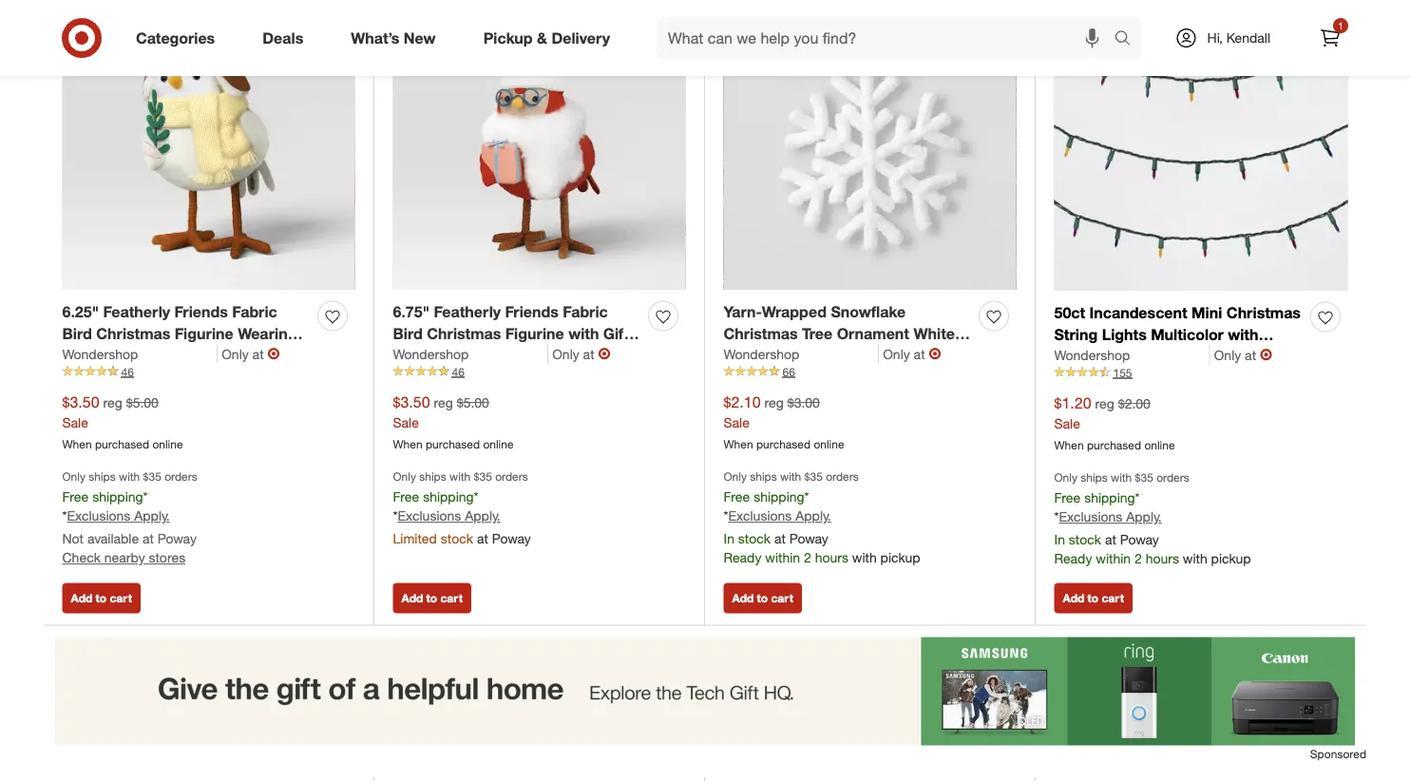 Task type: vqa. For each thing, say whether or not it's contained in the screenshot.
Lights
yes



Task type: locate. For each thing, give the bounding box(es) containing it.
exclusions apply. link down $1.20 reg $2.00 sale when purchased online
[[1060, 509, 1163, 525]]

wondershop™ down wrapped
[[724, 346, 824, 364]]

to for 6.75" featherly friends fabric bird christmas figurine with gift - wondershop™ red
[[426, 591, 437, 606]]

ready
[[724, 550, 762, 566], [1055, 551, 1093, 567]]

poway for green
[[1121, 532, 1160, 548]]

reg for 6.25" featherly friends fabric bird christmas figurine wearing yellow scarf - wondershop™
[[103, 394, 122, 411]]

only ships with $35 orders free shipping * * exclusions apply. in stock at  poway ready within 2 hours with pickup
[[724, 470, 921, 566], [1055, 471, 1252, 567]]

1 horizontal spatial stock
[[739, 531, 771, 547]]

reg
[[103, 394, 122, 411], [434, 394, 453, 411], [765, 394, 784, 411], [1096, 395, 1115, 412]]

$35 for green
[[1136, 471, 1154, 485]]

only at ¬ up '155' link
[[1215, 345, 1273, 364]]

0 horizontal spatial hours
[[815, 550, 849, 566]]

what's
[[351, 29, 400, 47]]

wondershop link up '66'
[[724, 344, 880, 363]]

1 add to cart button from the left
[[62, 583, 141, 614]]

6.25"
[[62, 302, 99, 321]]

- right gift
[[634, 324, 640, 343]]

6.75" featherly friends fabric bird christmas figurine with gift - wondershop™ red image
[[393, 0, 686, 290], [393, 0, 686, 290]]

orders inside 'only ships with $35 orders free shipping * * exclusions apply. limited stock at  poway'
[[496, 470, 528, 484]]

yellow
[[62, 346, 108, 364]]

cart
[[110, 591, 132, 606], [441, 591, 463, 606], [771, 591, 794, 606], [1102, 591, 1125, 606]]

fabric inside '6.75" featherly friends fabric bird christmas figurine with gift - wondershop™ red'
[[563, 302, 608, 321]]

fabric
[[232, 302, 277, 321], [563, 302, 608, 321]]

shipping inside the only ships with $35 orders free shipping * * exclusions apply. not available at poway check nearby stores
[[92, 488, 143, 505]]

free for yarn-wrapped snowflake christmas tree ornament white - wondershop™
[[724, 488, 750, 505]]

1 fabric from the left
[[232, 302, 277, 321]]

search
[[1106, 30, 1152, 49]]

add
[[71, 591, 92, 606], [402, 591, 423, 606], [733, 591, 754, 606], [1063, 591, 1085, 606]]

when for 6.75" featherly friends fabric bird christmas figurine with gift - wondershop™ red
[[393, 437, 423, 451]]

1 $3.50 from the left
[[62, 393, 99, 411]]

exclusions apply. link up the "available"
[[67, 508, 170, 524]]

1 horizontal spatial featherly
[[434, 302, 501, 321]]

exclusions for yarn-wrapped snowflake christmas tree ornament white - wondershop™
[[729, 508, 792, 524]]

- inside yarn-wrapped snowflake christmas tree ornament white - wondershop™
[[960, 324, 966, 343]]

¬
[[268, 344, 280, 363], [599, 344, 611, 363], [929, 344, 942, 363], [1261, 345, 1273, 364]]

2 $3.50 reg $5.00 sale when purchased online from the left
[[393, 393, 514, 451]]

cart for yarn-wrapped snowflake christmas tree ornament white - wondershop™
[[771, 591, 794, 606]]

apply. for green
[[1127, 509, 1163, 525]]

shipping
[[92, 488, 143, 505], [423, 488, 474, 505], [754, 488, 805, 505], [1085, 489, 1136, 506]]

ships up the "available"
[[89, 470, 116, 484]]

$3.50 reg $5.00 sale when purchased online up 'only ships with $35 orders free shipping * * exclusions apply. limited stock at  poway'
[[393, 393, 514, 451]]

1 figurine from the left
[[175, 324, 234, 343]]

$35 inside 'only ships with $35 orders free shipping * * exclusions apply. limited stock at  poway'
[[474, 470, 492, 484]]

-
[[634, 324, 640, 343], [960, 324, 966, 343], [156, 346, 162, 364], [1140, 347, 1146, 365]]

1 horizontal spatial only ships with $35 orders free shipping * * exclusions apply. in stock at  poway ready within 2 hours with pickup
[[1055, 471, 1252, 567]]

deals link
[[246, 17, 327, 59]]

exclusions for 6.75" featherly friends fabric bird christmas figurine with gift - wondershop™ red
[[398, 508, 461, 524]]

online inside $2.10 reg $3.00 sale when purchased online
[[814, 437, 845, 451]]

poway for gift
[[492, 531, 531, 547]]

3 cart from the left
[[771, 591, 794, 606]]

orders
[[165, 470, 198, 484], [496, 470, 528, 484], [826, 470, 859, 484], [1157, 471, 1190, 485]]

fabric inside 6.25" featherly friends fabric bird christmas figurine wearing yellow scarf - wondershop™
[[232, 302, 277, 321]]

add to cart
[[71, 591, 132, 606], [402, 591, 463, 606], [733, 591, 794, 606], [1063, 591, 1125, 606]]

only at ¬ down white
[[883, 344, 942, 363]]

wondershop link up 155 on the top right of page
[[1055, 345, 1211, 364]]

$5.00
[[126, 394, 159, 411], [457, 394, 490, 411]]

6.25" featherly friends fabric bird christmas figurine wearing yellow scarf - wondershop™ image
[[62, 0, 355, 290], [62, 0, 355, 290]]

yarn-
[[724, 302, 762, 321]]

sponsored
[[1311, 747, 1367, 761]]

0 horizontal spatial figurine
[[175, 324, 234, 343]]

0 horizontal spatial $3.50 reg $5.00 sale when purchased online
[[62, 393, 183, 451]]

figurine for wondershop™
[[175, 324, 234, 343]]

2 46 from the left
[[452, 364, 465, 379]]

exclusions inside the only ships with $35 orders free shipping * * exclusions apply. not available at poway check nearby stores
[[67, 508, 131, 524]]

exclusions apply. link
[[67, 508, 170, 524], [398, 508, 501, 524], [729, 508, 832, 524], [1060, 509, 1163, 525]]

only up limited
[[393, 470, 416, 484]]

¬ for 6.75" featherly friends fabric bird christmas figurine with gift - wondershop™ red
[[599, 344, 611, 363]]

featherly right 6.75"
[[434, 302, 501, 321]]

add for 50ct incandescent mini christmas string lights multicolor with green wire - wondershop™
[[1063, 591, 1085, 606]]

$35 for yellow
[[143, 470, 162, 484]]

available
[[87, 531, 139, 547]]

free down $1.20 reg $2.00 sale when purchased online
[[1055, 489, 1081, 506]]

4 cart from the left
[[1102, 591, 1125, 606]]

free
[[62, 488, 89, 505], [393, 488, 420, 505], [724, 488, 750, 505], [1055, 489, 1081, 506]]

$3.50 reg $5.00 sale when purchased online
[[62, 393, 183, 451], [393, 393, 514, 451]]

shipping up limited
[[423, 488, 474, 505]]

1 horizontal spatial $5.00
[[457, 394, 490, 411]]

when
[[62, 437, 92, 451], [393, 437, 423, 451], [724, 437, 754, 451], [1055, 438, 1084, 452]]

shipping for yarn-wrapped snowflake christmas tree ornament white - wondershop™
[[754, 488, 805, 505]]

4 add to cart from the left
[[1063, 591, 1125, 606]]

1 horizontal spatial friends
[[505, 302, 559, 321]]

apply. inside the only ships with $35 orders free shipping * * exclusions apply. not available at poway check nearby stores
[[134, 508, 170, 524]]

online down $3.00
[[814, 437, 845, 451]]

scarf
[[113, 346, 152, 364]]

sale for 50ct incandescent mini christmas string lights multicolor with green wire - wondershop™
[[1055, 415, 1081, 431]]

1 horizontal spatial 46
[[452, 364, 465, 379]]

only ships with $35 orders free shipping * * exclusions apply. limited stock at  poway
[[393, 470, 531, 547]]

apply. inside 'only ships with $35 orders free shipping * * exclusions apply. limited stock at  poway'
[[465, 508, 501, 524]]

2 add to cart button from the left
[[393, 583, 471, 614]]

reg inside $2.10 reg $3.00 sale when purchased online
[[765, 394, 784, 411]]

shipping inside 'only ships with $35 orders free shipping * * exclusions apply. limited stock at  poway'
[[423, 488, 474, 505]]

only inside the only ships with $35 orders free shipping * * exclusions apply. not available at poway check nearby stores
[[62, 470, 86, 484]]

$5.00 down scarf
[[126, 394, 159, 411]]

2 $5.00 from the left
[[457, 394, 490, 411]]

add to cart button for 6.25" featherly friends fabric bird christmas figurine wearing yellow scarf - wondershop™
[[62, 583, 141, 614]]

ships for 50ct incandescent mini christmas string lights multicolor with green wire - wondershop™
[[1081, 471, 1108, 485]]

wondershop for 6.75"
[[393, 345, 469, 362]]

0 horizontal spatial within
[[766, 550, 801, 566]]

purchased up 'only ships with $35 orders free shipping * * exclusions apply. limited stock at  poway'
[[426, 437, 480, 451]]

¬ down white
[[929, 344, 942, 363]]

shipping down $1.20 reg $2.00 sale when purchased online
[[1085, 489, 1136, 506]]

2 to from the left
[[426, 591, 437, 606]]

46 link down wearing
[[62, 363, 355, 380]]

1 bird from the left
[[62, 324, 92, 343]]

1 horizontal spatial in
[[1055, 532, 1066, 548]]

apply.
[[134, 508, 170, 524], [465, 508, 501, 524], [796, 508, 832, 524], [1127, 509, 1163, 525]]

bird inside '6.75" featherly friends fabric bird christmas figurine with gift - wondershop™ red'
[[393, 324, 423, 343]]

1 $3.50 reg $5.00 sale when purchased online from the left
[[62, 393, 183, 451]]

ships down $2.10 reg $3.00 sale when purchased online on the right bottom of the page
[[750, 470, 777, 484]]

bird inside 6.25" featherly friends fabric bird christmas figurine wearing yellow scarf - wondershop™
[[62, 324, 92, 343]]

ships inside 'only ships with $35 orders free shipping * * exclusions apply. limited stock at  poway'
[[420, 470, 447, 484]]

0 horizontal spatial friends
[[174, 302, 228, 321]]

featherly inside 6.25" featherly friends fabric bird christmas figurine wearing yellow scarf - wondershop™
[[103, 302, 170, 321]]

46
[[121, 364, 134, 379], [452, 364, 465, 379]]

0 horizontal spatial 2
[[804, 550, 812, 566]]

2 for $1.20
[[1135, 551, 1143, 567]]

exclusions inside 'only ships with $35 orders free shipping * * exclusions apply. limited stock at  poway'
[[398, 508, 461, 524]]

2 bird from the left
[[393, 324, 423, 343]]

bird down 6.75"
[[393, 324, 423, 343]]

add to cart button for yarn-wrapped snowflake christmas tree ornament white - wondershop™
[[724, 583, 802, 614]]

free down $2.10 reg $3.00 sale when purchased online on the right bottom of the page
[[724, 488, 750, 505]]

- right white
[[960, 324, 966, 343]]

$2.10
[[724, 393, 761, 411]]

christmas up scarf
[[96, 324, 171, 343]]

What can we help you find? suggestions appear below search field
[[657, 17, 1120, 59]]

wondershop™ down wearing
[[166, 346, 266, 364]]

orders for gift
[[496, 470, 528, 484]]

what's new link
[[335, 17, 460, 59]]

wondershop link down 6.25"
[[62, 344, 218, 363]]

wondershop link
[[62, 344, 218, 363], [393, 344, 549, 363], [724, 344, 880, 363], [1055, 345, 1211, 364]]

2 featherly from the left
[[434, 302, 501, 321]]

only at ¬ for 6.75" featherly friends fabric bird christmas figurine with gift - wondershop™ red
[[553, 344, 611, 363]]

2 cart from the left
[[441, 591, 463, 606]]

purchased down $3.00
[[757, 437, 811, 451]]

fabric up wearing
[[232, 302, 277, 321]]

46 right yellow
[[121, 364, 134, 379]]

christmas inside 50ct incandescent mini christmas string lights multicolor with green wire - wondershop™
[[1227, 303, 1301, 322]]

bird
[[62, 324, 92, 343], [393, 324, 423, 343]]

2 add from the left
[[402, 591, 423, 606]]

free for 50ct incandescent mini christmas string lights multicolor with green wire - wondershop™
[[1055, 489, 1081, 506]]

0 horizontal spatial $5.00
[[126, 394, 159, 411]]

purchased
[[95, 437, 149, 451], [426, 437, 480, 451], [757, 437, 811, 451], [1088, 438, 1142, 452]]

snowflake
[[831, 302, 906, 321]]

$3.50 down 6.75"
[[393, 393, 430, 411]]

1 featherly from the left
[[103, 302, 170, 321]]

christmas
[[1227, 303, 1301, 322], [96, 324, 171, 343], [427, 324, 501, 343], [724, 324, 798, 343]]

figurine up red
[[506, 324, 564, 343]]

friends
[[174, 302, 228, 321], [505, 302, 559, 321]]

¬ down wearing
[[268, 344, 280, 363]]

within for $1.20
[[1096, 551, 1131, 567]]

when down $2.10
[[724, 437, 754, 451]]

wondershop link for 6.75"
[[393, 344, 549, 363]]

1 add to cart from the left
[[71, 591, 132, 606]]

at inside 'only ships with $35 orders free shipping * * exclusions apply. limited stock at  poway'
[[477, 531, 489, 547]]

46 left red
[[452, 364, 465, 379]]

1 46 from the left
[[121, 364, 134, 379]]

only up not
[[62, 470, 86, 484]]

poway inside the only ships with $35 orders free shipping * * exclusions apply. not available at poway check nearby stores
[[158, 531, 197, 547]]

4 add from the left
[[1063, 591, 1085, 606]]

46 for wondershop™
[[452, 364, 465, 379]]

1 cart from the left
[[110, 591, 132, 606]]

purchased down '$2.00'
[[1088, 438, 1142, 452]]

0 horizontal spatial 46 link
[[62, 363, 355, 380]]

shipping for 50ct incandescent mini christmas string lights multicolor with green wire - wondershop™
[[1085, 489, 1136, 506]]

1 add from the left
[[71, 591, 92, 606]]

only down wearing
[[222, 345, 249, 362]]

ships inside the only ships with $35 orders free shipping * * exclusions apply. not available at poway check nearby stores
[[89, 470, 116, 484]]

$35 inside the only ships with $35 orders free shipping * * exclusions apply. not available at poway check nearby stores
[[143, 470, 162, 484]]

cart for 50ct incandescent mini christmas string lights multicolor with green wire - wondershop™
[[1102, 591, 1125, 606]]

only ships with $35 orders free shipping * * exclusions apply. in stock at  poway ready within 2 hours with pickup for $2.10
[[724, 470, 921, 566]]

featherly up scarf
[[103, 302, 170, 321]]

free inside the only ships with $35 orders free shipping * * exclusions apply. not available at poway check nearby stores
[[62, 488, 89, 505]]

wrapped
[[762, 302, 827, 321]]

only inside 'only ships with $35 orders free shipping * * exclusions apply. limited stock at  poway'
[[393, 470, 416, 484]]

ships down $1.20 reg $2.00 sale when purchased online
[[1081, 471, 1108, 485]]

to for 6.25" featherly friends fabric bird christmas figurine wearing yellow scarf - wondershop™
[[96, 591, 107, 606]]

wondershop™ down "multicolor"
[[1150, 347, 1250, 365]]

bird down 6.25"
[[62, 324, 92, 343]]

2 for $2.10
[[804, 550, 812, 566]]

1 $5.00 from the left
[[126, 394, 159, 411]]

sale for 6.25" featherly friends fabric bird christmas figurine wearing yellow scarf - wondershop™
[[62, 414, 88, 430]]

6.25" featherly friends fabric bird christmas figurine wearing yellow scarf - wondershop™ link
[[62, 301, 310, 364]]

1 horizontal spatial bird
[[393, 324, 423, 343]]

gift
[[604, 324, 630, 343]]

sale inside $2.10 reg $3.00 sale when purchased online
[[724, 414, 750, 430]]

wondershop down 6.25"
[[62, 345, 138, 362]]

1 horizontal spatial fabric
[[563, 302, 608, 321]]

sale inside $1.20 reg $2.00 sale when purchased online
[[1055, 415, 1081, 431]]

reg for yarn-wrapped snowflake christmas tree ornament white - wondershop™
[[765, 394, 784, 411]]

2 add to cart from the left
[[402, 591, 463, 606]]

wondershop up '66'
[[724, 345, 800, 362]]

exclusions apply. link up limited
[[398, 508, 501, 524]]

2 $3.50 from the left
[[393, 393, 430, 411]]

featherly inside '6.75" featherly friends fabric bird christmas figurine with gift - wondershop™ red'
[[434, 302, 501, 321]]

wondershop™ down 6.75"
[[393, 346, 493, 364]]

stock for $2.10
[[739, 531, 771, 547]]

1 horizontal spatial 2
[[1135, 551, 1143, 567]]

pickup
[[881, 550, 921, 566], [1212, 551, 1252, 567]]

155 link
[[1055, 364, 1349, 381]]

0 horizontal spatial $3.50
[[62, 393, 99, 411]]

- inside '6.75" featherly friends fabric bird christmas figurine with gift - wondershop™ red'
[[634, 324, 640, 343]]

add for 6.25" featherly friends fabric bird christmas figurine wearing yellow scarf - wondershop™
[[71, 591, 92, 606]]

friends inside '6.75" featherly friends fabric bird christmas figurine with gift - wondershop™ red'
[[505, 302, 559, 321]]

add to cart button
[[62, 583, 141, 614], [393, 583, 471, 614], [724, 583, 802, 614], [1055, 583, 1133, 614]]

online for gift
[[483, 437, 514, 451]]

online inside $1.20 reg $2.00 sale when purchased online
[[1145, 438, 1176, 452]]

wondershop link for 6.25"
[[62, 344, 218, 363]]

online up the only ships with $35 orders free shipping * * exclusions apply. not available at poway check nearby stores
[[153, 437, 183, 451]]

stock
[[441, 531, 473, 547], [739, 531, 771, 547], [1069, 532, 1102, 548]]

46 link
[[62, 363, 355, 380], [393, 363, 686, 380]]

only at ¬ for 6.25" featherly friends fabric bird christmas figurine wearing yellow scarf - wondershop™
[[222, 344, 280, 363]]

free up limited
[[393, 488, 420, 505]]

0 horizontal spatial 46
[[121, 364, 134, 379]]

$5.00 down '6.75" featherly friends fabric bird christmas figurine with gift - wondershop™ red'
[[457, 394, 490, 411]]

online for green
[[1145, 438, 1176, 452]]

2 friends from the left
[[505, 302, 559, 321]]

ships for 6.25" featherly friends fabric bird christmas figurine wearing yellow scarf - wondershop™
[[89, 470, 116, 484]]

hours for $1.20
[[1146, 551, 1180, 567]]

¬ down gift
[[599, 344, 611, 363]]

wearing
[[238, 324, 297, 343]]

6.75" featherly friends fabric bird christmas figurine with gift - wondershop™ red link
[[393, 301, 641, 364]]

only down $2.10 reg $3.00 sale when purchased online on the right bottom of the page
[[724, 470, 747, 484]]

free up not
[[62, 488, 89, 505]]

1 horizontal spatial $3.50 reg $5.00 sale when purchased online
[[393, 393, 514, 451]]

when down yellow
[[62, 437, 92, 451]]

christmas down yarn-
[[724, 324, 798, 343]]

0 horizontal spatial fabric
[[232, 302, 277, 321]]

free for 6.25" featherly friends fabric bird christmas figurine wearing yellow scarf - wondershop™
[[62, 488, 89, 505]]

0 horizontal spatial ready
[[724, 550, 762, 566]]

poway inside 'only ships with $35 orders free shipping * * exclusions apply. limited stock at  poway'
[[492, 531, 531, 547]]

only at ¬
[[222, 344, 280, 363], [553, 344, 611, 363], [883, 344, 942, 363], [1215, 345, 1273, 364]]

add to cart button for 6.75" featherly friends fabric bird christmas figurine with gift - wondershop™ red
[[393, 583, 471, 614]]

with inside '6.75" featherly friends fabric bird christmas figurine with gift - wondershop™ red'
[[569, 324, 599, 343]]

categories
[[136, 29, 215, 47]]

- inside 50ct incandescent mini christmas string lights multicolor with green wire - wondershop™
[[1140, 347, 1146, 365]]

online up 'only ships with $35 orders free shipping * * exclusions apply. limited stock at  poway'
[[483, 437, 514, 451]]

apply. for yellow
[[134, 508, 170, 524]]

$3.50
[[62, 393, 99, 411], [393, 393, 430, 411]]

2 fabric from the left
[[563, 302, 608, 321]]

exclusions apply. link for 50ct incandescent mini christmas string lights multicolor with green wire - wondershop™
[[1060, 509, 1163, 525]]

1 horizontal spatial within
[[1096, 551, 1131, 567]]

1 to from the left
[[96, 591, 107, 606]]

$1.20
[[1055, 394, 1092, 412]]

when inside $1.20 reg $2.00 sale when purchased online
[[1055, 438, 1084, 452]]

$3.50 down yellow
[[62, 393, 99, 411]]

wondershop link down 6.75"
[[393, 344, 549, 363]]

reg for 50ct incandescent mini christmas string lights multicolor with green wire - wondershop™
[[1096, 395, 1115, 412]]

ships for 6.75" featherly friends fabric bird christmas figurine with gift - wondershop™ red
[[420, 470, 447, 484]]

wondershop
[[62, 345, 138, 362], [393, 345, 469, 362], [724, 345, 800, 362], [1055, 346, 1131, 363]]

ships up limited
[[420, 470, 447, 484]]

orders inside the only ships with $35 orders free shipping * * exclusions apply. not available at poway check nearby stores
[[165, 470, 198, 484]]

only ships with $35 orders free shipping * * exclusions apply. not available at poway check nearby stores
[[62, 470, 198, 566]]

exclusions for 50ct incandescent mini christmas string lights multicolor with green wire - wondershop™
[[1060, 509, 1123, 525]]

to for 50ct incandescent mini christmas string lights multicolor with green wire - wondershop™
[[1088, 591, 1099, 606]]

2 horizontal spatial stock
[[1069, 532, 1102, 548]]

exclusions
[[67, 508, 131, 524], [398, 508, 461, 524], [729, 508, 792, 524], [1060, 509, 1123, 525]]

exclusions for 6.25" featherly friends fabric bird christmas figurine wearing yellow scarf - wondershop™
[[67, 508, 131, 524]]

sale for yarn-wrapped snowflake christmas tree ornament white - wondershop™
[[724, 414, 750, 430]]

0 horizontal spatial only ships with $35 orders free shipping * * exclusions apply. in stock at  poway ready within 2 hours with pickup
[[724, 470, 921, 566]]

1 horizontal spatial pickup
[[1212, 551, 1252, 567]]

when down $1.20
[[1055, 438, 1084, 452]]

- right scarf
[[156, 346, 162, 364]]

46 link for red
[[393, 363, 686, 380]]

3 to from the left
[[757, 591, 768, 606]]

- right the wire
[[1140, 347, 1146, 365]]

figurine left wearing
[[175, 324, 234, 343]]

featherly
[[103, 302, 170, 321], [434, 302, 501, 321]]

friends inside 6.25" featherly friends fabric bird christmas figurine wearing yellow scarf - wondershop™
[[174, 302, 228, 321]]

0 horizontal spatial featherly
[[103, 302, 170, 321]]

add to cart for 6.25" featherly friends fabric bird christmas figurine wearing yellow scarf - wondershop™
[[71, 591, 132, 606]]

free inside 'only ships with $35 orders free shipping * * exclusions apply. limited stock at  poway'
[[393, 488, 420, 505]]

1 friends from the left
[[174, 302, 228, 321]]

*
[[143, 488, 148, 505], [474, 488, 479, 505], [805, 488, 810, 505], [1136, 489, 1140, 506], [62, 508, 67, 524], [393, 508, 398, 524], [724, 508, 729, 524], [1055, 509, 1060, 525]]

3 add to cart button from the left
[[724, 583, 802, 614]]

bird for 6.75"
[[393, 324, 423, 343]]

christmas right mini
[[1227, 303, 1301, 322]]

1 horizontal spatial ready
[[1055, 551, 1093, 567]]

white
[[914, 324, 955, 343]]

apply. for wondershop™
[[796, 508, 832, 524]]

limited
[[393, 531, 437, 547]]

what's new
[[351, 29, 436, 47]]

green
[[1055, 347, 1099, 365]]

to
[[96, 591, 107, 606], [426, 591, 437, 606], [757, 591, 768, 606], [1088, 591, 1099, 606]]

0 horizontal spatial bird
[[62, 324, 92, 343]]

exclusions apply. link down $2.10 reg $3.00 sale when purchased online on the right bottom of the page
[[729, 508, 832, 524]]

purchased for yarn-wrapped snowflake christmas tree ornament white - wondershop™
[[757, 437, 811, 451]]

1 horizontal spatial figurine
[[506, 324, 564, 343]]

46 for -
[[121, 364, 134, 379]]

only at ¬ down gift
[[553, 344, 611, 363]]

$3.50 for 6.25" featherly friends fabric bird christmas figurine wearing yellow scarf - wondershop™
[[62, 393, 99, 411]]

figurine inside 6.25" featherly friends fabric bird christmas figurine wearing yellow scarf - wondershop™
[[175, 324, 234, 343]]

only at ¬ down wearing
[[222, 344, 280, 363]]

shipping up the "available"
[[92, 488, 143, 505]]

with
[[569, 324, 599, 343], [1229, 325, 1259, 344], [119, 470, 140, 484], [450, 470, 471, 484], [781, 470, 802, 484], [1111, 471, 1133, 485], [853, 550, 877, 566], [1183, 551, 1208, 567]]

1 horizontal spatial hours
[[1146, 551, 1180, 567]]

orders for wondershop™
[[826, 470, 859, 484]]

when up 'only ships with $35 orders free shipping * * exclusions apply. limited stock at  poway'
[[393, 437, 423, 451]]

wondershop down string
[[1055, 346, 1131, 363]]

shipping down $2.10 reg $3.00 sale when purchased online on the right bottom of the page
[[754, 488, 805, 505]]

when inside $2.10 reg $3.00 sale when purchased online
[[724, 437, 754, 451]]

4 add to cart button from the left
[[1055, 583, 1133, 614]]

3 add to cart from the left
[[733, 591, 794, 606]]

1 horizontal spatial 46 link
[[393, 363, 686, 380]]

wondershop link for yarn-
[[724, 344, 880, 363]]

stock inside 'only ships with $35 orders free shipping * * exclusions apply. limited stock at  poway'
[[441, 531, 473, 547]]

wondershop for yarn-
[[724, 345, 800, 362]]

in for $1.20
[[1055, 532, 1066, 548]]

1 horizontal spatial $3.50
[[393, 393, 430, 411]]

0 horizontal spatial in
[[724, 531, 735, 547]]

fabric up gift
[[563, 302, 608, 321]]

stock for $1.20
[[1069, 532, 1102, 548]]

purchased up the only ships with $35 orders free shipping * * exclusions apply. not available at poway check nearby stores
[[95, 437, 149, 451]]

reg inside $1.20 reg $2.00 sale when purchased online
[[1096, 395, 1115, 412]]

¬ for 50ct incandescent mini christmas string lights multicolor with green wire - wondershop™
[[1261, 345, 1273, 364]]

0 horizontal spatial stock
[[441, 531, 473, 547]]

figurine for red
[[506, 324, 564, 343]]

at
[[253, 345, 264, 362], [583, 345, 595, 362], [914, 345, 926, 362], [1246, 346, 1257, 363], [143, 531, 154, 547], [477, 531, 489, 547], [775, 531, 786, 547], [1106, 532, 1117, 548]]

wondershop™
[[166, 346, 266, 364], [393, 346, 493, 364], [724, 346, 824, 364], [1150, 347, 1250, 365]]

within
[[766, 550, 801, 566], [1096, 551, 1131, 567]]

wondershop™ inside 6.25" featherly friends fabric bird christmas figurine wearing yellow scarf - wondershop™
[[166, 346, 266, 364]]

yarn-wrapped snowflake christmas tree ornament white - wondershop™ image
[[724, 0, 1017, 290], [724, 0, 1017, 290]]

50ct incandescent mini christmas string lights multicolor with green wire - wondershop™ image
[[1055, 0, 1349, 291], [1055, 0, 1349, 291]]

add for 6.75" featherly friends fabric bird christmas figurine with gift - wondershop™ red
[[402, 591, 423, 606]]

online
[[153, 437, 183, 451], [483, 437, 514, 451], [814, 437, 845, 451], [1145, 438, 1176, 452]]

in
[[724, 531, 735, 547], [1055, 532, 1066, 548]]

check
[[62, 550, 101, 566]]

christmas up red
[[427, 324, 501, 343]]

2 figurine from the left
[[506, 324, 564, 343]]

46 link down gift
[[393, 363, 686, 380]]

purchased inside $2.10 reg $3.00 sale when purchased online
[[757, 437, 811, 451]]

3 add from the left
[[733, 591, 754, 606]]

$3.50 reg $5.00 sale when purchased online down scarf
[[62, 393, 183, 451]]

0 horizontal spatial pickup
[[881, 550, 921, 566]]

wondershop link for 50ct
[[1055, 345, 1211, 364]]

sale
[[62, 414, 88, 430], [393, 414, 419, 430], [724, 414, 750, 430], [1055, 415, 1081, 431]]

$3.50 for 6.75" featherly friends fabric bird christmas figurine with gift - wondershop™ red
[[393, 393, 430, 411]]

4 to from the left
[[1088, 591, 1099, 606]]

online down '$2.00'
[[1145, 438, 1176, 452]]

bird for 6.25"
[[62, 324, 92, 343]]

figurine inside '6.75" featherly friends fabric bird christmas figurine with gift - wondershop™ red'
[[506, 324, 564, 343]]

lights
[[1102, 325, 1147, 344]]

purchased inside $1.20 reg $2.00 sale when purchased online
[[1088, 438, 1142, 452]]

$35
[[143, 470, 162, 484], [474, 470, 492, 484], [805, 470, 823, 484], [1136, 471, 1154, 485]]

1 46 link from the left
[[62, 363, 355, 380]]

when for 50ct incandescent mini christmas string lights multicolor with green wire - wondershop™
[[1055, 438, 1084, 452]]

wondershop down 6.75"
[[393, 345, 469, 362]]

2 46 link from the left
[[393, 363, 686, 380]]

mini
[[1192, 303, 1223, 322]]

¬ up '155' link
[[1261, 345, 1273, 364]]



Task type: describe. For each thing, give the bounding box(es) containing it.
66
[[783, 364, 796, 379]]

tree
[[802, 324, 833, 343]]

not
[[62, 531, 84, 547]]

¬ for yarn-wrapped snowflake christmas tree ornament white - wondershop™
[[929, 344, 942, 363]]

only at ¬ for 50ct incandescent mini christmas string lights multicolor with green wire - wondershop™
[[1215, 345, 1273, 364]]

cart for 6.25" featherly friends fabric bird christmas figurine wearing yellow scarf - wondershop™
[[110, 591, 132, 606]]

kendall
[[1227, 29, 1271, 46]]

shipping for 6.75" featherly friends fabric bird christmas figurine with gift - wondershop™ red
[[423, 488, 474, 505]]

new
[[404, 29, 436, 47]]

only up '155' link
[[1215, 346, 1242, 363]]

add to cart for yarn-wrapped snowflake christmas tree ornament white - wondershop™
[[733, 591, 794, 606]]

poway for yellow
[[158, 531, 197, 547]]

categories link
[[120, 17, 239, 59]]

search button
[[1106, 17, 1152, 63]]

within for $2.10
[[766, 550, 801, 566]]

1
[[1339, 19, 1344, 31]]

christmas inside 6.25" featherly friends fabric bird christmas figurine wearing yellow scarf - wondershop™
[[96, 324, 171, 343]]

$2.00
[[1119, 395, 1151, 412]]

string
[[1055, 325, 1098, 344]]

delivery
[[552, 29, 610, 47]]

poway for wondershop™
[[790, 531, 829, 547]]

add to cart button for 50ct incandescent mini christmas string lights multicolor with green wire - wondershop™
[[1055, 583, 1133, 614]]

ready for $2.10
[[724, 550, 762, 566]]

orders for yellow
[[165, 470, 198, 484]]

wondershop™ inside '6.75" featherly friends fabric bird christmas figurine with gift - wondershop™ red'
[[393, 346, 493, 364]]

wondershop™ inside 50ct incandescent mini christmas string lights multicolor with green wire - wondershop™
[[1150, 347, 1250, 365]]

ready for $1.20
[[1055, 551, 1093, 567]]

when for 6.25" featherly friends fabric bird christmas figurine wearing yellow scarf - wondershop™
[[62, 437, 92, 451]]

1 link
[[1310, 17, 1352, 59]]

nearby
[[104, 550, 145, 566]]

friends for wearing
[[174, 302, 228, 321]]

check nearby stores button
[[62, 549, 186, 568]]

50ct
[[1055, 303, 1086, 322]]

$5.00 for -
[[126, 394, 159, 411]]

red
[[497, 346, 526, 364]]

$5.00 for wondershop™
[[457, 394, 490, 411]]

$2.10 reg $3.00 sale when purchased online
[[724, 393, 845, 451]]

$1.20 reg $2.00 sale when purchased online
[[1055, 394, 1176, 452]]

only down $1.20 reg $2.00 sale when purchased online
[[1055, 471, 1078, 485]]

ornament
[[837, 324, 910, 343]]

stock for $3.50
[[441, 531, 473, 547]]

with inside 50ct incandescent mini christmas string lights multicolor with green wire - wondershop™
[[1229, 325, 1259, 344]]

hi, kendall
[[1208, 29, 1271, 46]]

online for wondershop™
[[814, 437, 845, 451]]

at inside the only ships with $35 orders free shipping * * exclusions apply. not available at poway check nearby stores
[[143, 531, 154, 547]]

stores
[[149, 550, 186, 566]]

only down ornament
[[883, 345, 911, 362]]

pickup
[[484, 29, 533, 47]]

multicolor
[[1152, 325, 1224, 344]]

6.25" featherly friends fabric bird christmas figurine wearing yellow scarf - wondershop™
[[62, 302, 297, 364]]

pickup & delivery link
[[467, 17, 634, 59]]

$35 for wondershop™
[[805, 470, 823, 484]]

shipping for 6.25" featherly friends fabric bird christmas figurine wearing yellow scarf - wondershop™
[[92, 488, 143, 505]]

incandescent
[[1090, 303, 1188, 322]]

sale for 6.75" featherly friends fabric bird christmas figurine with gift - wondershop™ red
[[393, 414, 419, 430]]

add for yarn-wrapped snowflake christmas tree ornament white - wondershop™
[[733, 591, 754, 606]]

$3.50 reg $5.00 sale when purchased online for wondershop™
[[393, 393, 514, 451]]

exclusions apply. link for yarn-wrapped snowflake christmas tree ornament white - wondershop™
[[729, 508, 832, 524]]

advertisement region
[[44, 638, 1367, 746]]

wondershop for 6.25"
[[62, 345, 138, 362]]

online for yellow
[[153, 437, 183, 451]]

only ships with $35 orders free shipping * * exclusions apply. in stock at  poway ready within 2 hours with pickup for $1.20
[[1055, 471, 1252, 567]]

in for $2.10
[[724, 531, 735, 547]]

hi,
[[1208, 29, 1223, 46]]

christmas inside '6.75" featherly friends fabric bird christmas figurine with gift - wondershop™ red'
[[427, 324, 501, 343]]

50ct incandescent mini christmas string lights multicolor with green wire - wondershop™ link
[[1055, 302, 1304, 365]]

deals
[[263, 29, 304, 47]]

to for yarn-wrapped snowflake christmas tree ornament white - wondershop™
[[757, 591, 768, 606]]

ships for yarn-wrapped snowflake christmas tree ornament white - wondershop™
[[750, 470, 777, 484]]

yarn-wrapped snowflake christmas tree ornament white - wondershop™
[[724, 302, 966, 364]]

featherly for 6.25"
[[103, 302, 170, 321]]

yarn-wrapped snowflake christmas tree ornament white - wondershop™ link
[[724, 301, 972, 364]]

wondershop for 50ct
[[1055, 346, 1131, 363]]

with inside 'only ships with $35 orders free shipping * * exclusions apply. limited stock at  poway'
[[450, 470, 471, 484]]

pickup & delivery
[[484, 29, 610, 47]]

purchased for 6.25" featherly friends fabric bird christmas figurine wearing yellow scarf - wondershop™
[[95, 437, 149, 451]]

6.75"
[[393, 302, 430, 321]]

66 link
[[724, 363, 1017, 380]]

free for 6.75" featherly friends fabric bird christmas figurine with gift - wondershop™ red
[[393, 488, 420, 505]]

pickup for $1.20
[[1212, 551, 1252, 567]]

wire
[[1103, 347, 1135, 365]]

orders for green
[[1157, 471, 1190, 485]]

friends for with
[[505, 302, 559, 321]]

exclusions apply. link for 6.25" featherly friends fabric bird christmas figurine wearing yellow scarf - wondershop™
[[67, 508, 170, 524]]

50ct incandescent mini christmas string lights multicolor with green wire - wondershop™
[[1055, 303, 1301, 365]]

- inside 6.25" featherly friends fabric bird christmas figurine wearing yellow scarf - wondershop™
[[156, 346, 162, 364]]

add to cart for 6.75" featherly friends fabric bird christmas figurine with gift - wondershop™ red
[[402, 591, 463, 606]]

purchased for 50ct incandescent mini christmas string lights multicolor with green wire - wondershop™
[[1088, 438, 1142, 452]]

$35 for gift
[[474, 470, 492, 484]]

pickup for $2.10
[[881, 550, 921, 566]]

purchased for 6.75" featherly friends fabric bird christmas figurine with gift - wondershop™ red
[[426, 437, 480, 451]]

apply. for gift
[[465, 508, 501, 524]]

with inside the only ships with $35 orders free shipping * * exclusions apply. not available at poway check nearby stores
[[119, 470, 140, 484]]

wondershop™ inside yarn-wrapped snowflake christmas tree ornament white - wondershop™
[[724, 346, 824, 364]]

&
[[537, 29, 548, 47]]

155
[[1114, 365, 1133, 380]]

only at ¬ for yarn-wrapped snowflake christmas tree ornament white - wondershop™
[[883, 344, 942, 363]]

46 link for wondershop™
[[62, 363, 355, 380]]

add to cart for 50ct incandescent mini christmas string lights multicolor with green wire - wondershop™
[[1063, 591, 1125, 606]]

6.75" featherly friends fabric bird christmas figurine with gift - wondershop™ red
[[393, 302, 640, 364]]

$3.00
[[788, 394, 820, 411]]

cart for 6.75" featherly friends fabric bird christmas figurine with gift - wondershop™ red
[[441, 591, 463, 606]]

$3.50 reg $5.00 sale when purchased online for -
[[62, 393, 183, 451]]

when for yarn-wrapped snowflake christmas tree ornament white - wondershop™
[[724, 437, 754, 451]]

reg for 6.75" featherly friends fabric bird christmas figurine with gift - wondershop™ red
[[434, 394, 453, 411]]

fabric for wearing
[[232, 302, 277, 321]]

christmas inside yarn-wrapped snowflake christmas tree ornament white - wondershop™
[[724, 324, 798, 343]]

featherly for 6.75"
[[434, 302, 501, 321]]

only right red
[[553, 345, 580, 362]]



